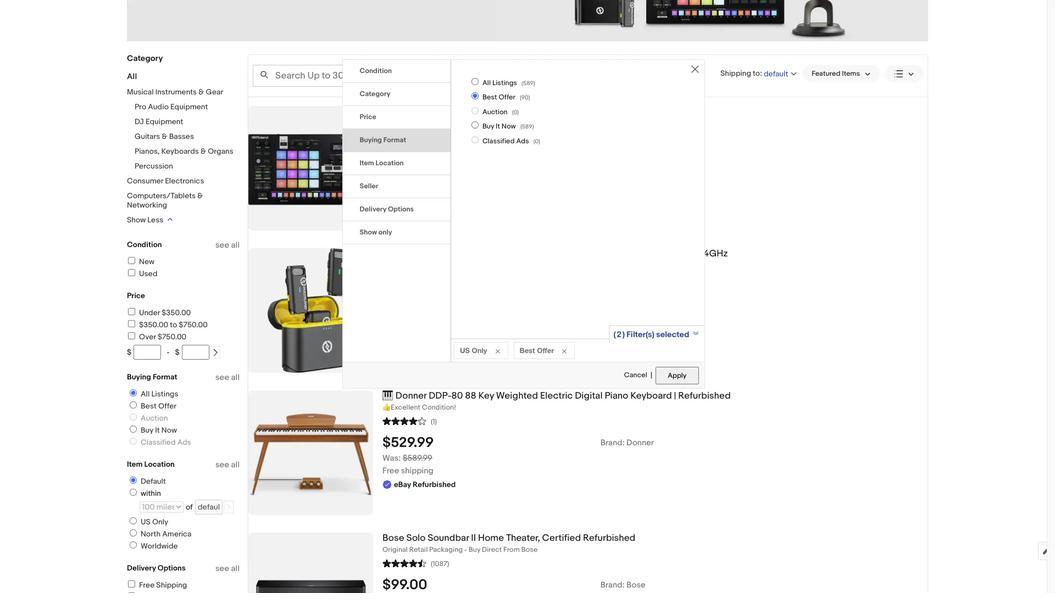 Task type: describe. For each thing, give the bounding box(es) containing it.
all musical instruments & gear pro audio equipment dj equipment guitars & basses pianos, keyboards & organs percussion consumer electronics computers/tablets & networking show less
[[127, 71, 234, 225]]

keyboards
[[161, 147, 199, 156]]

musical instruments & gear link
[[127, 87, 223, 97]]

home
[[478, 533, 504, 544]]

new
[[139, 257, 155, 267]]

consumer
[[127, 177, 163, 186]]

0 for classified ads
[[535, 138, 539, 145]]

of
[[186, 503, 193, 513]]

2 horizontal spatial best offer
[[520, 346, 554, 355]]

0 vertical spatial it
[[496, 122, 500, 131]]

results
[[527, 71, 553, 80]]

all for item location
[[231, 460, 240, 471]]

589 for all listings
[[524, 80, 534, 87]]

default link
[[125, 477, 168, 487]]

soundbar
[[428, 533, 469, 544]]

- inside bose solo soundbar ii home theater, certified refurbished original retail packaging - buy direct from bose
[[465, 546, 467, 555]]

1 vertical spatial buying format
[[127, 373, 177, 382]]

keyboard
[[631, 391, 672, 402]]

1 vertical spatial buy it now radio
[[130, 426, 137, 433]]

0 vertical spatial delivery options
[[360, 205, 414, 214]]

1 vertical spatial now
[[162, 426, 177, 436]]

lark
[[425, 249, 443, 260]]

computers/tablets & networking link
[[127, 191, 203, 210]]

0 vertical spatial best offer
[[483, 93, 516, 102]]

& down dj equipment link
[[162, 132, 168, 141]]

0 vertical spatial us
[[460, 346, 470, 355]]

0 vertical spatial best offer radio
[[472, 93, 479, 100]]

2.4ghz
[[696, 249, 729, 260]]

0 vertical spatial buy it now
[[483, 122, 516, 131]]

over $750.00
[[139, 333, 187, 342]]

audio
[[148, 102, 169, 112]]

within radio
[[130, 489, 137, 497]]

over
[[139, 333, 156, 342]]

Under $350.00 checkbox
[[128, 309, 135, 316]]

lavalier
[[497, 249, 529, 260]]

less
[[148, 216, 164, 225]]

refurbished down watching in the left top of the page
[[413, 159, 456, 168]]

0 horizontal spatial listings
[[152, 390, 178, 399]]

see for item location
[[216, 460, 229, 471]]

direct
[[482, 546, 502, 555]]

( 2 ) filter(s) selected
[[614, 330, 690, 340]]

donner for brand:
[[627, 438, 655, 449]]

worldwide
[[141, 542, 178, 552]]

) for offer
[[529, 94, 531, 101]]

hollyland lark m1 wireless lavalier microphone, noise cancellation 656ft 2.4ghz image
[[268, 249, 354, 373]]

1 vertical spatial bose
[[522, 546, 538, 555]]

best for the bottom best offer radio
[[141, 402, 157, 411]]

0 horizontal spatial free
[[139, 581, 155, 591]]

Classified Ads radio
[[130, 438, 137, 445]]

$ for minimum value 'text field'
[[127, 348, 132, 357]]

( 589 ) for all listings
[[522, 80, 536, 87]]

1 vertical spatial auction
[[141, 414, 168, 423]]

guitars
[[135, 132, 160, 141]]

see for condition
[[216, 240, 229, 251]]

0 vertical spatial now
[[502, 122, 516, 131]]

pro
[[135, 102, 146, 112]]

donner for 🎹
[[396, 391, 427, 402]]

🎹 donner ddp-80 88 key weighted electric digital piano keyboard | refurbished link
[[383, 391, 928, 402]]

solo
[[407, 533, 426, 544]]

see all button for item location
[[216, 460, 240, 471]]

see for buying format
[[216, 373, 229, 383]]

$527.99
[[383, 126, 433, 143]]

ebay refurbished for $527.99
[[394, 159, 456, 168]]

583 results
[[511, 71, 553, 80]]

electronics
[[165, 177, 204, 186]]

( 589 ) for buy it now
[[521, 123, 534, 130]]

price inside tab list
[[360, 113, 377, 122]]

1 vertical spatial best
[[520, 346, 536, 355]]

all inside all musical instruments & gear pro audio equipment dj equipment guitars & basses pianos, keyboards & organs percussion consumer electronics computers/tablets & networking show less
[[127, 71, 137, 82]]

2 vertical spatial best offer
[[141, 402, 177, 411]]

0 horizontal spatial delivery
[[127, 564, 156, 574]]

weighted
[[497, 391, 538, 402]]

roland verselab mv-1 production studio refurbished image
[[249, 106, 373, 231]]

1 horizontal spatial us only
[[460, 346, 488, 355]]

see all button for delivery options
[[216, 564, 240, 575]]

1 horizontal spatial auction radio
[[472, 107, 479, 114]]

1 vertical spatial best offer radio
[[130, 402, 137, 409]]

show inside tab list
[[360, 228, 377, 237]]

Maximum Value text field
[[182, 345, 209, 360]]

1 vertical spatial item
[[127, 460, 143, 470]]

free shipping
[[139, 581, 187, 591]]

656ft
[[671, 249, 694, 260]]

options inside tab list
[[388, 205, 414, 214]]

0 horizontal spatial only
[[152, 518, 168, 527]]

auction link
[[125, 414, 170, 423]]

0 horizontal spatial buying
[[127, 373, 151, 382]]

1 vertical spatial us only
[[141, 518, 168, 527]]

all for condition
[[231, 240, 240, 251]]

condition!
[[422, 404, 457, 412]]

cancel button
[[624, 367, 648, 385]]

$350.00 to $750.00 link
[[126, 321, 208, 330]]

ii
[[471, 533, 476, 544]]

buy inside bose solo soundbar ii home theater, certified refurbished original retail packaging - buy direct from bose
[[469, 546, 481, 555]]

( 0 ) for auction
[[512, 109, 519, 116]]

0 vertical spatial $350.00
[[162, 309, 191, 318]]

ebay for $529.99
[[394, 481, 411, 490]]

digital
[[575, 391, 603, 402]]

percussion
[[135, 162, 173, 171]]

show inside all musical instruments & gear pro audio equipment dj equipment guitars & basses pianos, keyboards & organs percussion consumer electronics computers/tablets & networking show less
[[127, 216, 146, 225]]

refurbished down shipping
[[413, 481, 456, 490]]

👍Excellent Condition! text field
[[383, 404, 928, 413]]

0 vertical spatial $750.00
[[179, 321, 208, 330]]

0 vertical spatial listings
[[493, 79, 518, 87]]

114 watching
[[383, 145, 429, 155]]

88
[[465, 391, 477, 402]]

buying inside tab list
[[360, 136, 382, 145]]

$589.99
[[403, 454, 433, 464]]

was:
[[383, 454, 401, 464]]

show only
[[360, 228, 392, 237]]

2 vertical spatial bose
[[627, 581, 646, 591]]

0 horizontal spatial all listings radio
[[130, 390, 137, 397]]

0 vertical spatial buy
[[483, 122, 495, 131]]

1 vertical spatial all listings
[[141, 390, 178, 399]]

shipping
[[401, 466, 434, 477]]

👍excellent
[[383, 404, 421, 412]]

cancellation
[[614, 249, 669, 260]]

1 vertical spatial item location
[[127, 460, 175, 470]]

format inside tab list
[[384, 136, 406, 145]]

best offer link
[[125, 402, 179, 411]]

gear
[[206, 87, 223, 97]]

north america link
[[125, 530, 194, 540]]

watching
[[395, 145, 429, 155]]

1 horizontal spatial all listings radio
[[472, 78, 479, 85]]

1 vertical spatial price
[[127, 291, 145, 301]]

classified ads for classified ads radio
[[141, 438, 191, 448]]

pianos,
[[135, 147, 160, 156]]

1 vertical spatial auction radio
[[130, 414, 137, 421]]

item location inside tab list
[[360, 159, 404, 168]]

free shipping link
[[126, 581, 187, 591]]

refurbished inside roland verselab mv-1 production studio refurbished link
[[557, 106, 609, 117]]

2 horizontal spatial offer
[[537, 346, 554, 355]]

north
[[141, 530, 161, 540]]

1 horizontal spatial only
[[472, 346, 488, 355]]

dj equipment link
[[135, 117, 183, 126]]

instruments
[[156, 87, 197, 97]]

1 vertical spatial equipment
[[146, 117, 183, 126]]

( left the 2
[[614, 330, 616, 340]]

all for delivery options
[[231, 564, 240, 575]]

refurbished inside "🎹 donner ddp-80 88 key weighted electric digital piano keyboard | refurbished 👍excellent condition!"
[[679, 391, 731, 402]]

0 horizontal spatial buy it now
[[141, 426, 177, 436]]

cancel
[[625, 371, 648, 380]]

m1
[[445, 249, 456, 260]]

114
[[383, 145, 393, 155]]

piano
[[605, 391, 629, 402]]

90
[[522, 94, 529, 101]]

ebay refurbished for $529.99
[[394, 481, 456, 490]]

(1)
[[431, 418, 437, 427]]

1 horizontal spatial all listings
[[483, 79, 518, 87]]

within
[[141, 489, 161, 499]]

filter(s)
[[627, 330, 655, 340]]

tab list containing condition
[[343, 60, 451, 245]]

shipping
[[156, 581, 187, 591]]

delivery inside tab list
[[360, 205, 387, 214]]

roland verselab mv-1 production studio refurbished
[[383, 106, 609, 117]]

( for best offer
[[520, 94, 522, 101]]

bose solo soundbar ii home theater, certified refurbished image
[[249, 549, 373, 594]]

(1087) link
[[383, 559, 450, 569]]

0 horizontal spatial format
[[153, 373, 177, 382]]

& left gear
[[199, 87, 204, 97]]

dj
[[135, 117, 144, 126]]

offer for the top best offer radio
[[499, 93, 516, 102]]

under
[[139, 309, 160, 318]]

classified for classified ads radio
[[141, 438, 176, 448]]

submit price range image
[[212, 349, 219, 357]]

retail
[[410, 546, 428, 555]]

1 vertical spatial buy
[[141, 426, 154, 436]]

default text field
[[195, 500, 223, 515]]

default
[[141, 477, 166, 487]]

offer for the bottom best offer radio
[[158, 402, 177, 411]]

used link
[[126, 269, 158, 279]]

guitars & basses link
[[135, 132, 194, 141]]



Task type: vqa. For each thing, say whether or not it's contained in the screenshot.
$10.50 in the bottom left of the page
no



Task type: locate. For each thing, give the bounding box(es) containing it.
percussion link
[[135, 162, 173, 171]]

0 vertical spatial free
[[383, 466, 400, 477]]

Classified Ads radio
[[472, 136, 479, 143]]

$750.00
[[179, 321, 208, 330], [158, 333, 187, 342]]

&
[[199, 87, 204, 97], [162, 132, 168, 141], [201, 147, 206, 156], [198, 191, 203, 201]]

$350.00 up over $750.00 link
[[139, 321, 168, 330]]

2 ebay from the top
[[394, 289, 411, 298]]

buying
[[360, 136, 382, 145], [127, 373, 151, 382]]

only up key
[[472, 346, 488, 355]]

1 horizontal spatial buying
[[360, 136, 382, 145]]

format
[[384, 136, 406, 145], [153, 373, 177, 382]]

brand: for donner
[[601, 438, 625, 449]]

0 horizontal spatial delivery options
[[127, 564, 186, 574]]

bose solo soundbar ii home theater, certified refurbished link
[[383, 533, 928, 545]]

$350.00 to $750.00
[[139, 321, 208, 330]]

0 vertical spatial buying
[[360, 136, 382, 145]]

all listings up the 'production'
[[483, 79, 518, 87]]

all listings up best offer link
[[141, 390, 178, 399]]

best offer up electric
[[520, 346, 554, 355]]

go image
[[225, 504, 233, 512]]

networking
[[127, 201, 167, 210]]

best up roland verselab mv-1 production studio refurbished
[[483, 93, 498, 102]]

(1) link
[[383, 416, 437, 427]]

all listings
[[483, 79, 518, 87], [141, 390, 178, 399]]

( 589 ) down studio
[[521, 123, 534, 130]]

buy it now down the 'production'
[[483, 122, 516, 131]]

Worldwide radio
[[130, 542, 137, 549]]

0 horizontal spatial $
[[127, 348, 132, 357]]

format down roland
[[384, 136, 406, 145]]

us
[[460, 346, 470, 355], [141, 518, 151, 527]]

best for the top best offer radio
[[483, 93, 498, 102]]

certified
[[543, 533, 581, 544]]

consumer electronics link
[[127, 177, 204, 186]]

classified ads down the 'production'
[[483, 137, 529, 146]]

wireless
[[458, 249, 495, 260]]

1 horizontal spatial category
[[360, 90, 391, 98]]

0 vertical spatial classified
[[483, 137, 515, 146]]

all for rightmost all listings option
[[483, 79, 491, 87]]

583
[[511, 71, 525, 80]]

best offer radio up auction link
[[130, 402, 137, 409]]

$750.00 down $350.00 to $750.00
[[158, 333, 187, 342]]

2 $ from the left
[[175, 348, 180, 357]]

3 see from the top
[[216, 460, 229, 471]]

tab list
[[343, 60, 451, 245]]

show less button
[[127, 216, 173, 225]]

1 horizontal spatial show
[[360, 228, 377, 237]]

1 vertical spatial options
[[158, 564, 186, 574]]

Auction radio
[[472, 107, 479, 114], [130, 414, 137, 421]]

0 vertical spatial only
[[472, 346, 488, 355]]

4.5 out of 5 stars image
[[383, 559, 427, 569]]

0 horizontal spatial us
[[141, 518, 151, 527]]

1 horizontal spatial best offer
[[483, 93, 516, 102]]

location inside tab list
[[376, 159, 404, 168]]

1 horizontal spatial buy
[[469, 546, 481, 555]]

it up 'classified ads' link
[[155, 426, 160, 436]]

organs
[[208, 147, 234, 156]]

free right free shipping 'option'
[[139, 581, 155, 591]]

basses
[[169, 132, 194, 141]]

donner inside "🎹 donner ddp-80 88 key weighted electric digital piano keyboard | refurbished 👍excellent condition!"
[[396, 391, 427, 402]]

4 all from the top
[[231, 564, 240, 575]]

options up 'only'
[[388, 205, 414, 214]]

🎹 donner ddp-80 88 key weighted electric digital piano keyboard | refurbished image
[[249, 391, 373, 516]]

refurbished up original retail packaging - buy direct from bose text box
[[584, 533, 636, 544]]

All Listings radio
[[472, 78, 479, 85], [130, 390, 137, 397]]

1 vertical spatial $350.00
[[139, 321, 168, 330]]

1 horizontal spatial classified
[[483, 137, 515, 146]]

brand: bose
[[601, 581, 646, 591]]

1 vertical spatial delivery options
[[127, 564, 186, 574]]

0 vertical spatial equipment
[[170, 102, 208, 112]]

1 see from the top
[[216, 240, 229, 251]]

close image
[[692, 65, 699, 73]]

us only up north
[[141, 518, 168, 527]]

( down the 'production'
[[521, 123, 522, 130]]

2 vertical spatial best
[[141, 402, 157, 411]]

options
[[388, 205, 414, 214], [158, 564, 186, 574]]

classified ads for classified ads option
[[483, 137, 529, 146]]

1 horizontal spatial price
[[360, 113, 377, 122]]

buy it now radio up classified ads radio
[[130, 426, 137, 433]]

1 vertical spatial 589
[[522, 123, 533, 130]]

( for classified ads
[[534, 138, 535, 145]]

2 see all button from the top
[[216, 373, 240, 383]]

us up the 88
[[460, 346, 470, 355]]

2
[[617, 330, 622, 340]]

0 vertical spatial price
[[360, 113, 377, 122]]

ebay refurbished down shipping
[[394, 481, 456, 490]]

Over $750.00 checkbox
[[128, 333, 135, 340]]

( left studio
[[512, 109, 514, 116]]

item up seller
[[360, 159, 374, 168]]

Buy It Now radio
[[472, 122, 479, 129], [130, 426, 137, 433]]

category up musical
[[127, 53, 163, 64]]

location up default
[[144, 460, 175, 470]]

classified for classified ads option
[[483, 137, 515, 146]]

america
[[162, 530, 192, 540]]

see all for condition
[[216, 240, 240, 251]]

all for the left all listings option
[[141, 390, 150, 399]]

2 vertical spatial buy
[[469, 546, 481, 555]]

ebay refurbished down watching in the left top of the page
[[394, 159, 456, 168]]

0 down studio
[[535, 138, 539, 145]]

ads for classified ads option
[[517, 137, 529, 146]]

0 vertical spatial item
[[360, 159, 374, 168]]

0 vertical spatial category
[[127, 53, 163, 64]]

brand: donner was: $589.99 free shipping
[[383, 438, 655, 477]]

noise
[[587, 249, 612, 260]]

seller
[[360, 182, 379, 191]]

brand:
[[601, 438, 625, 449], [601, 581, 625, 591]]

Free Shipping checkbox
[[128, 581, 135, 588]]

over $750.00 link
[[126, 333, 187, 342]]

3 ebay from the top
[[394, 481, 411, 490]]

1 horizontal spatial buy it now radio
[[472, 122, 479, 129]]

1 horizontal spatial it
[[496, 122, 500, 131]]

auction radio up classified ads option
[[472, 107, 479, 114]]

$350.00 up 'to'
[[162, 309, 191, 318]]

bose down original retail packaging - buy direct from bose text box
[[627, 581, 646, 591]]

$ down over $750.00 checkbox
[[127, 348, 132, 357]]

4 see all from the top
[[216, 564, 240, 575]]

buy
[[483, 122, 495, 131], [141, 426, 154, 436], [469, 546, 481, 555]]

buying format up all listings link
[[127, 373, 177, 382]]

bose solo soundbar ii home theater, certified refurbished original retail packaging - buy direct from bose
[[383, 533, 636, 555]]

see all
[[216, 240, 240, 251], [216, 373, 240, 383], [216, 460, 240, 471], [216, 564, 240, 575]]

refurbished right studio
[[557, 106, 609, 117]]

buying up all listings link
[[127, 373, 151, 382]]

see for delivery options
[[216, 564, 229, 575]]

) for ads
[[539, 138, 541, 145]]

) for listings
[[534, 80, 536, 87]]

category
[[127, 53, 163, 64], [360, 90, 391, 98]]

$ for "maximum value" text field on the bottom of the page
[[175, 348, 180, 357]]

item inside tab list
[[360, 159, 374, 168]]

( 589 ) up 90
[[522, 80, 536, 87]]

0 vertical spatial ( 589 )
[[522, 80, 536, 87]]

Used checkbox
[[128, 269, 135, 277]]

buy down auction link
[[141, 426, 154, 436]]

ddp-
[[429, 391, 452, 402]]

donner
[[396, 391, 427, 402], [627, 438, 655, 449]]

0 horizontal spatial location
[[144, 460, 175, 470]]

see all for item location
[[216, 460, 240, 471]]

0 vertical spatial all listings
[[483, 79, 518, 87]]

ebay for $527.99
[[394, 159, 411, 168]]

best up weighted
[[520, 346, 536, 355]]

ebay down 114 watching on the left of the page
[[394, 159, 411, 168]]

delivery up show only
[[360, 205, 387, 214]]

0 vertical spatial offer
[[499, 93, 516, 102]]

1 horizontal spatial location
[[376, 159, 404, 168]]

under $350.00 link
[[126, 309, 191, 318]]

0 horizontal spatial item location
[[127, 460, 175, 470]]

3 ebay refurbished from the top
[[394, 481, 456, 490]]

0 left studio
[[514, 109, 518, 116]]

( for buy it now
[[521, 123, 522, 130]]

New checkbox
[[128, 257, 135, 265]]

$750.00 right 'to'
[[179, 321, 208, 330]]

ebay down hollyland
[[394, 289, 411, 298]]

2 vertical spatial ebay
[[394, 481, 411, 490]]

electric
[[541, 391, 573, 402]]

it down roland verselab mv-1 production studio refurbished
[[496, 122, 500, 131]]

1 vertical spatial brand:
[[601, 581, 625, 591]]

1 vertical spatial best offer
[[520, 346, 554, 355]]

only up north america link
[[152, 518, 168, 527]]

Minimum Value text field
[[134, 345, 161, 360]]

1 brand: from the top
[[601, 438, 625, 449]]

ads down buy it now link
[[177, 438, 191, 448]]

1 horizontal spatial 0
[[535, 138, 539, 145]]

$350.00 to $750.00 checkbox
[[128, 321, 135, 328]]

see all button for condition
[[216, 240, 240, 251]]

ebay refurbished
[[394, 159, 456, 168], [394, 289, 456, 298], [394, 481, 456, 490]]

|
[[675, 391, 677, 402]]

condition
[[360, 67, 392, 75], [127, 240, 162, 250]]

hollyland lark m1 wireless lavalier microphone, noise cancellation 656ft 2.4ghz
[[383, 249, 729, 260]]

🎹 donner ddp-80 88 key weighted electric digital piano keyboard | refurbished 👍excellent condition!
[[383, 391, 731, 412]]

& down electronics
[[198, 191, 203, 201]]

3 see all from the top
[[216, 460, 240, 471]]

free down was:
[[383, 466, 400, 477]]

1 vertical spatial location
[[144, 460, 175, 470]]

delivery options up "free shipping" link at the bottom left of page
[[127, 564, 186, 574]]

condition inside tab list
[[360, 67, 392, 75]]

location down 114
[[376, 159, 404, 168]]

0 horizontal spatial show
[[127, 216, 146, 225]]

0 vertical spatial item location
[[360, 159, 404, 168]]

all listings radio up 1
[[472, 78, 479, 85]]

1 horizontal spatial item location
[[360, 159, 404, 168]]

0 horizontal spatial all listings
[[141, 390, 178, 399]]

buy it now up 'classified ads' link
[[141, 426, 177, 436]]

1 ebay from the top
[[394, 159, 411, 168]]

category inside tab list
[[360, 90, 391, 98]]

3 all from the top
[[231, 460, 240, 471]]

price
[[360, 113, 377, 122], [127, 291, 145, 301]]

classified down buy it now link
[[141, 438, 176, 448]]

2 ebay refurbished from the top
[[394, 289, 456, 298]]

donner down 👍excellent condition! text field
[[627, 438, 655, 449]]

0 horizontal spatial category
[[127, 53, 163, 64]]

Original Retail Packaging - Buy Direct From Bose text field
[[383, 546, 928, 555]]

delivery options
[[360, 205, 414, 214], [127, 564, 186, 574]]

1 horizontal spatial ads
[[517, 137, 529, 146]]

all
[[127, 71, 137, 82], [483, 79, 491, 87], [141, 390, 150, 399]]

item location down 114
[[360, 159, 404, 168]]

pianos, keyboards & organs link
[[135, 147, 234, 156]]

0 vertical spatial auction
[[483, 108, 508, 116]]

0 vertical spatial buying format
[[360, 136, 406, 145]]

hollyland lark m1 wireless lavalier microphone, noise cancellation 656ft 2.4ghz link
[[383, 249, 928, 260]]

Default radio
[[130, 477, 137, 485]]

1 ebay refurbished from the top
[[394, 159, 456, 168]]

all listings link
[[125, 390, 181, 399]]

$
[[127, 348, 132, 357], [175, 348, 180, 357]]

3 see all button from the top
[[216, 460, 240, 471]]

4 see all button from the top
[[216, 564, 240, 575]]

US Only radio
[[130, 518, 137, 525]]

us only link
[[125, 518, 171, 527]]

auction up buy it now link
[[141, 414, 168, 423]]

options up shipping
[[158, 564, 186, 574]]

price left roland
[[360, 113, 377, 122]]

4 see from the top
[[216, 564, 229, 575]]

all up best offer link
[[141, 390, 150, 399]]

ebay down shipping
[[394, 481, 411, 490]]

1 horizontal spatial options
[[388, 205, 414, 214]]

(
[[522, 80, 524, 87], [520, 94, 522, 101], [512, 109, 514, 116], [521, 123, 522, 130], [534, 138, 535, 145], [614, 330, 616, 340]]

0 vertical spatial ads
[[517, 137, 529, 146]]

from
[[504, 546, 520, 555]]

north america
[[141, 530, 192, 540]]

1 vertical spatial format
[[153, 373, 177, 382]]

0 horizontal spatial price
[[127, 291, 145, 301]]

0 vertical spatial -
[[167, 348, 170, 357]]

all for buying format
[[231, 373, 240, 383]]

0 horizontal spatial us only
[[141, 518, 168, 527]]

0 vertical spatial options
[[388, 205, 414, 214]]

original
[[383, 546, 408, 555]]

0 vertical spatial donner
[[396, 391, 427, 402]]

ads for classified ads radio
[[177, 438, 191, 448]]

2 horizontal spatial all
[[483, 79, 491, 87]]

only
[[379, 228, 392, 237]]

donner up the 👍excellent on the left bottom of page
[[396, 391, 427, 402]]

$529.99
[[383, 435, 434, 452]]

ads down studio
[[517, 137, 529, 146]]

offer up electric
[[537, 346, 554, 355]]

0 horizontal spatial bose
[[383, 533, 405, 544]]

0 for auction
[[514, 109, 518, 116]]

equipment up the guitars & basses link
[[146, 117, 183, 126]]

1 horizontal spatial donner
[[627, 438, 655, 449]]

(1087)
[[431, 560, 450, 569]]

buy it now radio down 1
[[472, 122, 479, 129]]

2 vertical spatial offer
[[158, 402, 177, 411]]

item up default option
[[127, 460, 143, 470]]

1 horizontal spatial buy it now
[[483, 122, 516, 131]]

1 vertical spatial it
[[155, 426, 160, 436]]

1 vertical spatial $750.00
[[158, 333, 187, 342]]

item location up default
[[127, 460, 175, 470]]

80
[[452, 391, 463, 402]]

roland
[[383, 106, 413, 117]]

1
[[472, 106, 475, 117]]

best offer down all listings link
[[141, 402, 177, 411]]

verselab
[[415, 106, 453, 117]]

classified right classified ads option
[[483, 137, 515, 146]]

4 out of 5 stars image
[[383, 416, 427, 427]]

delivery options up 'only'
[[360, 205, 414, 214]]

refurbished right |
[[679, 391, 731, 402]]

refurbished inside bose solo soundbar ii home theater, certified refurbished original retail packaging - buy direct from bose
[[584, 533, 636, 544]]

2 brand: from the top
[[601, 581, 625, 591]]

price up the under $350.00 checkbox at bottom
[[127, 291, 145, 301]]

see all for delivery options
[[216, 564, 240, 575]]

0 vertical spatial ebay
[[394, 159, 411, 168]]

& left organs
[[201, 147, 206, 156]]

equipment
[[170, 102, 208, 112], [146, 117, 183, 126]]

listings
[[493, 79, 518, 87], [152, 390, 178, 399]]

2 all from the top
[[231, 373, 240, 383]]

Apply submit
[[656, 367, 699, 385]]

computers/tablets
[[127, 191, 196, 201]]

buy it now link
[[125, 426, 179, 436]]

( 589 )
[[522, 80, 536, 87], [521, 123, 534, 130]]

589 for buy it now
[[522, 123, 533, 130]]

format up all listings link
[[153, 373, 177, 382]]

brand: inside brand: donner was: $589.99 free shipping
[[601, 438, 625, 449]]

buying format down roland
[[360, 136, 406, 145]]

1 vertical spatial delivery
[[127, 564, 156, 574]]

all up roland verselab mv-1 production studio refurbished
[[483, 79, 491, 87]]

0 horizontal spatial buying format
[[127, 373, 177, 382]]

( down studio
[[534, 138, 535, 145]]

us only up the 88
[[460, 346, 488, 355]]

all
[[231, 240, 240, 251], [231, 373, 240, 383], [231, 460, 240, 471], [231, 564, 240, 575]]

1 horizontal spatial format
[[384, 136, 406, 145]]

buy down the ii
[[469, 546, 481, 555]]

1 vertical spatial buying
[[127, 373, 151, 382]]

) for it
[[533, 123, 534, 130]]

1 vertical spatial -
[[465, 546, 467, 555]]

0 vertical spatial best
[[483, 93, 498, 102]]

buy down roland verselab mv-1 production studio refurbished
[[483, 122, 495, 131]]

( for auction
[[512, 109, 514, 116]]

( for all listings
[[522, 80, 524, 87]]

2 see all from the top
[[216, 373, 240, 383]]

1 $ from the left
[[127, 348, 132, 357]]

1 horizontal spatial -
[[465, 546, 467, 555]]

refurbished down lark
[[413, 289, 456, 298]]

Best Offer radio
[[472, 93, 479, 100], [130, 402, 137, 409]]

🎹
[[383, 391, 394, 402]]

best
[[483, 93, 498, 102], [520, 346, 536, 355], [141, 402, 157, 411]]

0 vertical spatial ebay refurbished
[[394, 159, 456, 168]]

1 horizontal spatial offer
[[499, 93, 516, 102]]

1 vertical spatial condition
[[127, 240, 162, 250]]

1 horizontal spatial listings
[[493, 79, 518, 87]]

condition up new
[[127, 240, 162, 250]]

1 all from the top
[[231, 240, 240, 251]]

equipment down instruments
[[170, 102, 208, 112]]

classified ads link
[[125, 438, 194, 448]]

1 horizontal spatial auction
[[483, 108, 508, 116]]

us right us only radio
[[141, 518, 151, 527]]

2 see from the top
[[216, 373, 229, 383]]

North America radio
[[130, 530, 137, 537]]

- down over $750.00 on the left bottom
[[167, 348, 170, 357]]

category up roland
[[360, 90, 391, 98]]

musical
[[127, 87, 154, 97]]

1 vertical spatial ebay
[[394, 289, 411, 298]]

listings up the 'production'
[[493, 79, 518, 87]]

- right packaging at left bottom
[[465, 546, 467, 555]]

now
[[502, 122, 516, 131], [162, 426, 177, 436]]

( 0 ) down studio
[[534, 138, 541, 145]]

now up 'classified ads' link
[[162, 426, 177, 436]]

brand: for bose
[[601, 581, 625, 591]]

free inside brand: donner was: $589.99 free shipping
[[383, 466, 400, 477]]

bose down theater, at the bottom
[[522, 546, 538, 555]]

auction
[[483, 108, 508, 116], [141, 414, 168, 423]]

offer down all listings link
[[158, 402, 177, 411]]

0 vertical spatial condition
[[360, 67, 392, 75]]

delivery up free shipping 'option'
[[127, 564, 156, 574]]

buying format inside tab list
[[360, 136, 406, 145]]

1 horizontal spatial delivery
[[360, 205, 387, 214]]

buying left 114
[[360, 136, 382, 145]]

donner inside brand: donner was: $589.99 free shipping
[[627, 438, 655, 449]]

( up 90
[[522, 80, 524, 87]]

now down the 'production'
[[502, 122, 516, 131]]

show left 'only'
[[360, 228, 377, 237]]

selected
[[657, 330, 690, 340]]

0
[[514, 109, 518, 116], [535, 138, 539, 145]]

see all button for buying format
[[216, 373, 240, 383]]

( 0 ) for classified ads
[[534, 138, 541, 145]]

1 see all button from the top
[[216, 240, 240, 251]]

see all for buying format
[[216, 373, 240, 383]]

2 horizontal spatial buy
[[483, 122, 495, 131]]

1 see all from the top
[[216, 240, 240, 251]]

offer
[[499, 93, 516, 102], [537, 346, 554, 355], [158, 402, 177, 411]]



